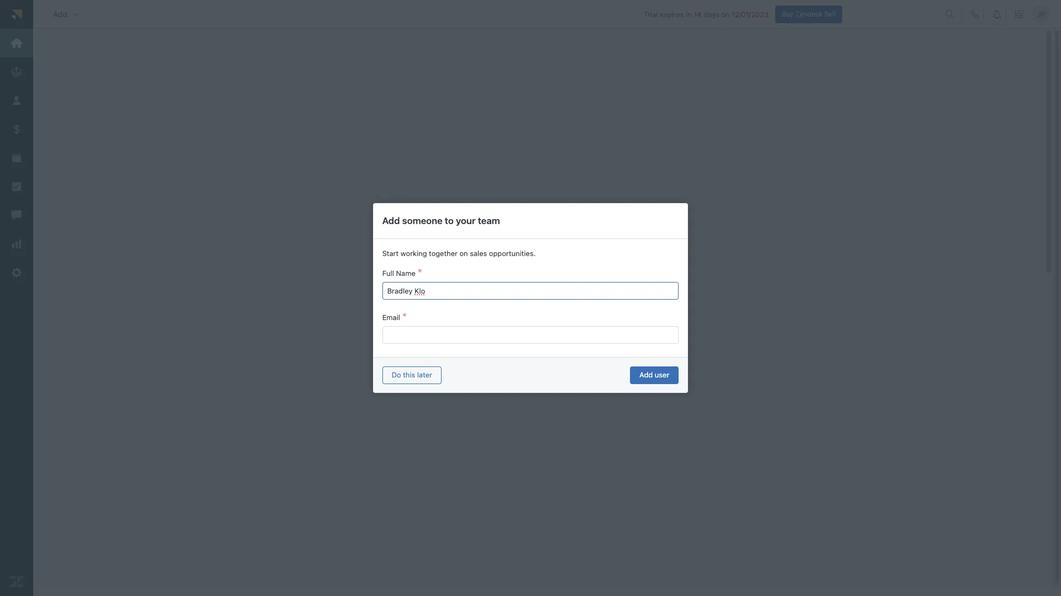 Task type: describe. For each thing, give the bounding box(es) containing it.
name
[[396, 269, 416, 278]]

buy zendesk sell
[[782, 10, 836, 18]]

user
[[655, 371, 670, 380]]

bell image
[[993, 10, 1002, 19]]

0 horizontal spatial on
[[460, 249, 468, 258]]

zendesk
[[796, 10, 823, 18]]

full
[[382, 269, 394, 278]]

add someone to your team
[[382, 215, 500, 226]]

do this later
[[392, 371, 432, 380]]

add user button
[[630, 367, 679, 384]]

to
[[445, 215, 454, 226]]

buy
[[782, 10, 794, 18]]

together
[[429, 249, 458, 258]]

your
[[456, 215, 476, 226]]

full name
[[382, 269, 416, 278]]

add for add someone to your team
[[382, 215, 400, 226]]

buy zendesk sell button
[[775, 5, 842, 23]]

add button
[[44, 3, 89, 25]]

opportunities.
[[489, 249, 536, 258]]

asterisk image for email
[[402, 313, 407, 322]]

email
[[382, 313, 400, 322]]

sell
[[824, 10, 836, 18]]

someone
[[402, 215, 443, 226]]

do this later button
[[382, 367, 442, 384]]

trial
[[644, 10, 658, 19]]

jp
[[1037, 9, 1046, 19]]

search image
[[946, 10, 955, 19]]

start working together on sales opportunities.
[[382, 249, 536, 258]]

days
[[704, 10, 719, 19]]

start
[[382, 249, 399, 258]]



Task type: locate. For each thing, give the bounding box(es) containing it.
zendesk image
[[9, 575, 24, 590]]

1 vertical spatial asterisk image
[[402, 313, 407, 322]]

1 horizontal spatial on
[[721, 10, 730, 19]]

sales
[[470, 249, 487, 258]]

1 vertical spatial add
[[382, 215, 400, 226]]

0 horizontal spatial add
[[53, 9, 67, 19]]

trial expires in 14 days on 12/01/2023
[[644, 10, 769, 19]]

asterisk image right email
[[402, 313, 407, 322]]

0 horizontal spatial asterisk image
[[402, 313, 407, 322]]

add left user
[[640, 371, 653, 380]]

do
[[392, 371, 401, 380]]

add inside button
[[640, 371, 653, 380]]

1 horizontal spatial asterisk image
[[418, 269, 422, 278]]

on right days
[[721, 10, 730, 19]]

asterisk image for full name
[[418, 269, 422, 278]]

add for add user
[[640, 371, 653, 380]]

add left "chevron down" image
[[53, 9, 67, 19]]

add for add
[[53, 9, 67, 19]]

on left sales
[[460, 249, 468, 258]]

asterisk image right name
[[418, 269, 422, 278]]

expires
[[660, 10, 684, 19]]

add inside button
[[53, 9, 67, 19]]

1 horizontal spatial add
[[382, 215, 400, 226]]

2 horizontal spatial add
[[640, 371, 653, 380]]

jp button
[[1033, 5, 1050, 23]]

calls image
[[971, 10, 979, 19]]

in
[[686, 10, 692, 19]]

asterisk image
[[418, 269, 422, 278], [402, 313, 407, 322]]

Full Name field
[[387, 283, 670, 300]]

12/01/2023
[[732, 10, 769, 19]]

2 vertical spatial add
[[640, 371, 653, 380]]

add
[[53, 9, 67, 19], [382, 215, 400, 226], [640, 371, 653, 380]]

on
[[721, 10, 730, 19], [460, 249, 468, 258]]

0 vertical spatial add
[[53, 9, 67, 19]]

0 vertical spatial on
[[721, 10, 730, 19]]

0 vertical spatial asterisk image
[[418, 269, 422, 278]]

Email field
[[387, 327, 670, 344]]

chevron down image
[[72, 10, 81, 19]]

1 vertical spatial on
[[460, 249, 468, 258]]

team
[[478, 215, 500, 226]]

add user
[[640, 371, 670, 380]]

zendesk products image
[[1015, 10, 1023, 18]]

this
[[403, 371, 415, 380]]

14
[[694, 10, 702, 19]]

working
[[401, 249, 427, 258]]

add left someone on the left of page
[[382, 215, 400, 226]]

later
[[417, 371, 432, 380]]



Task type: vqa. For each thing, say whether or not it's contained in the screenshot.
rightmost on
yes



